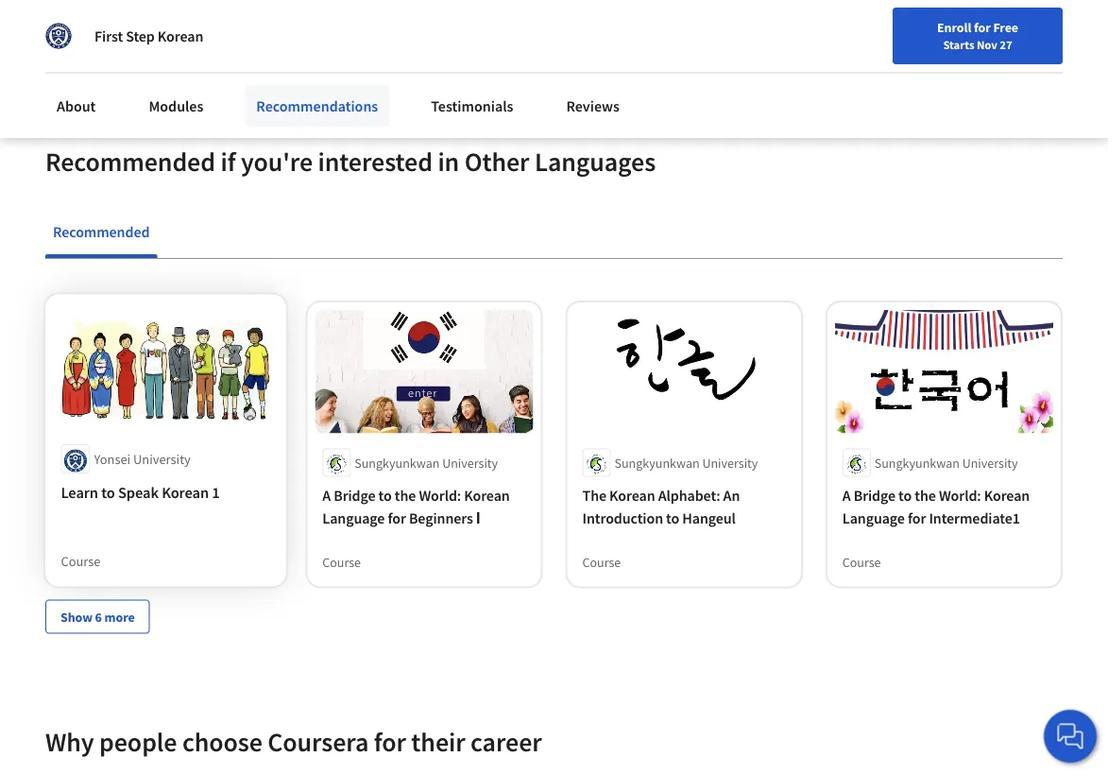 Task type: describe. For each thing, give the bounding box(es) containing it.
other
[[465, 145, 530, 178]]

sungkyunkwan university for the korean alphabet: an introduction to hangeul
[[615, 454, 758, 471]]

language for a bridge to the world: korean language for beginners ⅰ
[[323, 509, 385, 528]]

show 6 more
[[60, 608, 135, 625]]

nov
[[977, 37, 998, 52]]

a bridge to the world: korean language for beginners ⅰ
[[323, 486, 510, 528]]

sungkyunkwan for the korean alphabet: an introduction to hangeul
[[615, 454, 700, 471]]

korean inside a bridge to the world: korean language for intermediate1
[[985, 486, 1031, 505]]

you're
[[241, 145, 313, 178]]

show notifications image
[[923, 61, 945, 84]]

step
[[126, 26, 155, 45]]

a bridge to the world: korean language for intermediate1 link
[[843, 484, 1046, 530]]

sungkyunkwan university for a bridge to the world: korean language for intermediate1
[[875, 454, 1019, 471]]

the korean alphabet: an introduction to hangeul link
[[583, 484, 786, 530]]

your
[[625, 60, 651, 77]]

recommended button
[[45, 209, 157, 254]]

intermediate1
[[930, 509, 1021, 528]]

alphabet:
[[659, 486, 721, 505]]

a for a bridge to the world: korean language for beginners ⅰ
[[323, 486, 331, 505]]

korean right step
[[158, 26, 204, 45]]

coursera image
[[9, 53, 129, 83]]

modules
[[149, 96, 204, 115]]

reviews link
[[555, 85, 631, 127]]

in
[[438, 145, 460, 178]]

a bridge to the world: korean language for intermediate1
[[843, 486, 1031, 528]]

sungkyunkwan university for a bridge to the world: korean language for beginners ⅰ
[[355, 454, 498, 471]]

testimonials
[[431, 96, 514, 115]]

career
[[471, 725, 542, 758]]

for individuals
[[30, 9, 126, 28]]

bridge for a bridge to the world: korean language for beginners ⅰ
[[334, 486, 376, 505]]

chat with us image
[[1056, 721, 1086, 751]]

collection element
[[34, 259, 1075, 664]]

sungkyunkwan for a bridge to the world: korean language for intermediate1
[[875, 454, 960, 471]]

university for a bridge to the world: korean language for intermediate1
[[963, 454, 1019, 471]]

enroll for free starts nov 27
[[938, 19, 1019, 52]]

for left their at the left of the page
[[374, 725, 406, 758]]

languages
[[535, 145, 656, 178]]

recommendations
[[257, 96, 378, 115]]

career
[[681, 60, 717, 77]]

more
[[105, 608, 135, 625]]

about link
[[45, 85, 107, 127]]

university for learn to speak korean 1
[[133, 450, 191, 468]]

if
[[221, 145, 236, 178]]

1
[[212, 483, 220, 503]]

korean left 1
[[162, 483, 209, 503]]

learn to speak korean 1 link
[[61, 482, 270, 505]]

why
[[45, 725, 94, 758]]

for inside a bridge to the world: korean language for intermediate1
[[908, 509, 927, 528]]

first
[[95, 26, 123, 45]]

sungkyunkwan for a bridge to the world: korean language for beginners ⅰ
[[355, 454, 440, 471]]

bridge for a bridge to the world: korean language for intermediate1
[[854, 486, 896, 505]]

their
[[412, 725, 466, 758]]

show
[[60, 608, 93, 625]]

introduction
[[583, 509, 664, 528]]

interested
[[318, 145, 433, 178]]

recommended if you're interested in other languages
[[45, 145, 656, 178]]

find your new career link
[[589, 57, 726, 80]]

recommendations link
[[245, 85, 390, 127]]

university for the korean alphabet: an introduction to hangeul
[[703, 454, 758, 471]]

the for beginners
[[395, 486, 416, 505]]

show 6 more button
[[45, 600, 150, 634]]



Task type: locate. For each thing, give the bounding box(es) containing it.
university up intermediate1 on the right bottom
[[963, 454, 1019, 471]]

6
[[95, 608, 102, 625]]

starts
[[944, 37, 975, 52]]

1 the from the left
[[395, 486, 416, 505]]

0 horizontal spatial the
[[395, 486, 416, 505]]

speak
[[118, 483, 159, 503]]

1 horizontal spatial sungkyunkwan
[[615, 454, 700, 471]]

the
[[395, 486, 416, 505], [915, 486, 937, 505]]

1 horizontal spatial world:
[[939, 486, 982, 505]]

korean inside a bridge to the world: korean language for beginners ⅰ
[[464, 486, 510, 505]]

1 horizontal spatial the
[[915, 486, 937, 505]]

2 horizontal spatial sungkyunkwan university
[[875, 454, 1019, 471]]

find your new career
[[598, 60, 717, 77]]

learn to speak korean 1
[[61, 483, 220, 503]]

the for intermediate1
[[915, 486, 937, 505]]

2 the from the left
[[915, 486, 937, 505]]

ⅰ
[[476, 509, 480, 528]]

sungkyunkwan
[[355, 454, 440, 471], [615, 454, 700, 471], [875, 454, 960, 471]]

course up show
[[61, 553, 101, 570]]

course for a bridge to the world: korean language for beginners ⅰ
[[323, 553, 361, 570]]

korean inside the korean alphabet: an introduction to hangeul
[[610, 486, 656, 505]]

university
[[133, 450, 191, 468], [443, 454, 498, 471], [703, 454, 758, 471], [963, 454, 1019, 471]]

a
[[323, 486, 331, 505], [843, 486, 851, 505]]

2 a from the left
[[843, 486, 851, 505]]

3 sungkyunkwan university from the left
[[875, 454, 1019, 471]]

course down a bridge to the world: korean language for beginners ⅰ
[[323, 553, 361, 570]]

hangeul
[[683, 509, 736, 528]]

korean
[[158, 26, 204, 45], [162, 483, 209, 503], [464, 486, 510, 505], [610, 486, 656, 505], [985, 486, 1031, 505]]

to inside a bridge to the world: korean language for beginners ⅰ
[[379, 486, 392, 505]]

modules link
[[137, 85, 215, 127]]

recommended
[[45, 145, 215, 178], [53, 222, 150, 241]]

for inside enroll for free starts nov 27
[[975, 19, 991, 36]]

3 sungkyunkwan from the left
[[875, 454, 960, 471]]

sungkyunkwan up the korean alphabet: an introduction to hangeul
[[615, 454, 700, 471]]

27
[[1000, 37, 1013, 52]]

language
[[323, 509, 385, 528], [843, 509, 905, 528]]

university for a bridge to the world: korean language for beginners ⅰ
[[443, 454, 498, 471]]

1 horizontal spatial language
[[843, 509, 905, 528]]

a inside a bridge to the world: korean language for beginners ⅰ
[[323, 486, 331, 505]]

individuals
[[54, 9, 126, 28]]

english button
[[781, 38, 895, 99]]

recommended for recommended
[[53, 222, 150, 241]]

bridge inside a bridge to the world: korean language for beginners ⅰ
[[334, 486, 376, 505]]

yonsei university image
[[45, 23, 72, 49]]

the inside a bridge to the world: korean language for intermediate1
[[915, 486, 937, 505]]

sungkyunkwan up a bridge to the world: korean language for beginners ⅰ
[[355, 454, 440, 471]]

the up beginners
[[395, 486, 416, 505]]

2 language from the left
[[843, 509, 905, 528]]

course for a bridge to the world: korean language for intermediate1
[[843, 553, 881, 570]]

university up learn to speak korean 1 link
[[133, 450, 191, 468]]

coursera
[[268, 725, 369, 758]]

0 horizontal spatial a
[[323, 486, 331, 505]]

language inside a bridge to the world: korean language for beginners ⅰ
[[323, 509, 385, 528]]

about
[[57, 96, 96, 115]]

university up ⅰ
[[443, 454, 498, 471]]

first step korean
[[95, 26, 204, 45]]

find
[[598, 60, 623, 77]]

the korean alphabet: an introduction to hangeul
[[583, 486, 740, 528]]

to
[[101, 483, 115, 503], [379, 486, 392, 505], [899, 486, 912, 505], [666, 509, 680, 528]]

choose
[[182, 725, 263, 758]]

0 horizontal spatial sungkyunkwan
[[355, 454, 440, 471]]

1 horizontal spatial bridge
[[854, 486, 896, 505]]

2 sungkyunkwan university from the left
[[615, 454, 758, 471]]

university up an
[[703, 454, 758, 471]]

1 sungkyunkwan from the left
[[355, 454, 440, 471]]

world: for beginners
[[419, 486, 461, 505]]

yonsei university
[[94, 450, 191, 468]]

0 vertical spatial recommended
[[45, 145, 215, 178]]

enroll
[[938, 19, 972, 36]]

the
[[583, 486, 607, 505]]

recommended inside button
[[53, 222, 150, 241]]

course for learn to speak korean 1
[[61, 553, 101, 570]]

course for the korean alphabet: an introduction to hangeul
[[583, 553, 621, 570]]

1 bridge from the left
[[334, 486, 376, 505]]

0 horizontal spatial sungkyunkwan university
[[355, 454, 498, 471]]

to inside the korean alphabet: an introduction to hangeul
[[666, 509, 680, 528]]

recommended for recommended if you're interested in other languages
[[45, 145, 215, 178]]

sungkyunkwan university up a bridge to the world: korean language for beginners ⅰ link
[[355, 454, 498, 471]]

learn
[[61, 483, 98, 503]]

None search field
[[239, 50, 400, 87]]

the up intermediate1 on the right bottom
[[915, 486, 937, 505]]

1 a from the left
[[323, 486, 331, 505]]

1 vertical spatial recommended
[[53, 222, 150, 241]]

course down 'introduction'
[[583, 553, 621, 570]]

shopping cart: 1 item image
[[736, 52, 772, 82]]

world: up intermediate1 on the right bottom
[[939, 486, 982, 505]]

people
[[99, 725, 177, 758]]

world: for intermediate1
[[939, 486, 982, 505]]

course
[[61, 553, 101, 570], [323, 553, 361, 570], [583, 553, 621, 570], [843, 553, 881, 570]]

for up the nov
[[975, 19, 991, 36]]

for
[[975, 19, 991, 36], [388, 509, 406, 528], [908, 509, 927, 528], [374, 725, 406, 758]]

0 horizontal spatial world:
[[419, 486, 461, 505]]

sungkyunkwan university up alphabet:
[[615, 454, 758, 471]]

1 world: from the left
[[419, 486, 461, 505]]

0 horizontal spatial bridge
[[334, 486, 376, 505]]

language for a bridge to the world: korean language for intermediate1
[[843, 509, 905, 528]]

world: up beginners
[[419, 486, 461, 505]]

an
[[724, 486, 740, 505]]

the inside a bridge to the world: korean language for beginners ⅰ
[[395, 486, 416, 505]]

0 horizontal spatial language
[[323, 509, 385, 528]]

a for a bridge to the world: korean language for intermediate1
[[843, 486, 851, 505]]

1 horizontal spatial sungkyunkwan university
[[615, 454, 758, 471]]

1 language from the left
[[323, 509, 385, 528]]

to inside a bridge to the world: korean language for intermediate1
[[899, 486, 912, 505]]

for left intermediate1 on the right bottom
[[908, 509, 927, 528]]

reviews
[[567, 96, 620, 115]]

free
[[994, 19, 1019, 36]]

course down a bridge to the world: korean language for intermediate1
[[843, 553, 881, 570]]

2 world: from the left
[[939, 486, 982, 505]]

a inside a bridge to the world: korean language for intermediate1
[[843, 486, 851, 505]]

testimonials link
[[420, 85, 525, 127]]

world: inside a bridge to the world: korean language for beginners ⅰ
[[419, 486, 461, 505]]

yonsei
[[94, 450, 131, 468]]

bridge inside a bridge to the world: korean language for intermediate1
[[854, 486, 896, 505]]

sungkyunkwan up a bridge to the world: korean language for intermediate1
[[875, 454, 960, 471]]

english
[[815, 59, 861, 78]]

1 sungkyunkwan university from the left
[[355, 454, 498, 471]]

1 horizontal spatial a
[[843, 486, 851, 505]]

for inside a bridge to the world: korean language for beginners ⅰ
[[388, 509, 406, 528]]

for left beginners
[[388, 509, 406, 528]]

for
[[30, 9, 51, 28]]

why people choose coursera for their career
[[45, 725, 542, 758]]

korean up intermediate1 on the right bottom
[[985, 486, 1031, 505]]

2 sungkyunkwan from the left
[[615, 454, 700, 471]]

sungkyunkwan university up a bridge to the world: korean language for intermediate1 link
[[875, 454, 1019, 471]]

bridge
[[334, 486, 376, 505], [854, 486, 896, 505]]

language inside a bridge to the world: korean language for intermediate1
[[843, 509, 905, 528]]

sungkyunkwan university
[[355, 454, 498, 471], [615, 454, 758, 471], [875, 454, 1019, 471]]

world: inside a bridge to the world: korean language for intermediate1
[[939, 486, 982, 505]]

korean up 'introduction'
[[610, 486, 656, 505]]

new
[[653, 60, 678, 77]]

2 horizontal spatial sungkyunkwan
[[875, 454, 960, 471]]

2 bridge from the left
[[854, 486, 896, 505]]

korean up ⅰ
[[464, 486, 510, 505]]

world:
[[419, 486, 461, 505], [939, 486, 982, 505]]

beginners
[[409, 509, 473, 528]]

a bridge to the world: korean language for beginners ⅰ link
[[323, 484, 526, 530]]



Task type: vqa. For each thing, say whether or not it's contained in the screenshot.
Korean in the A BRIDGE TO THE WORLD: KOREAN LANGUAGE FOR INTERMEDIATE1
yes



